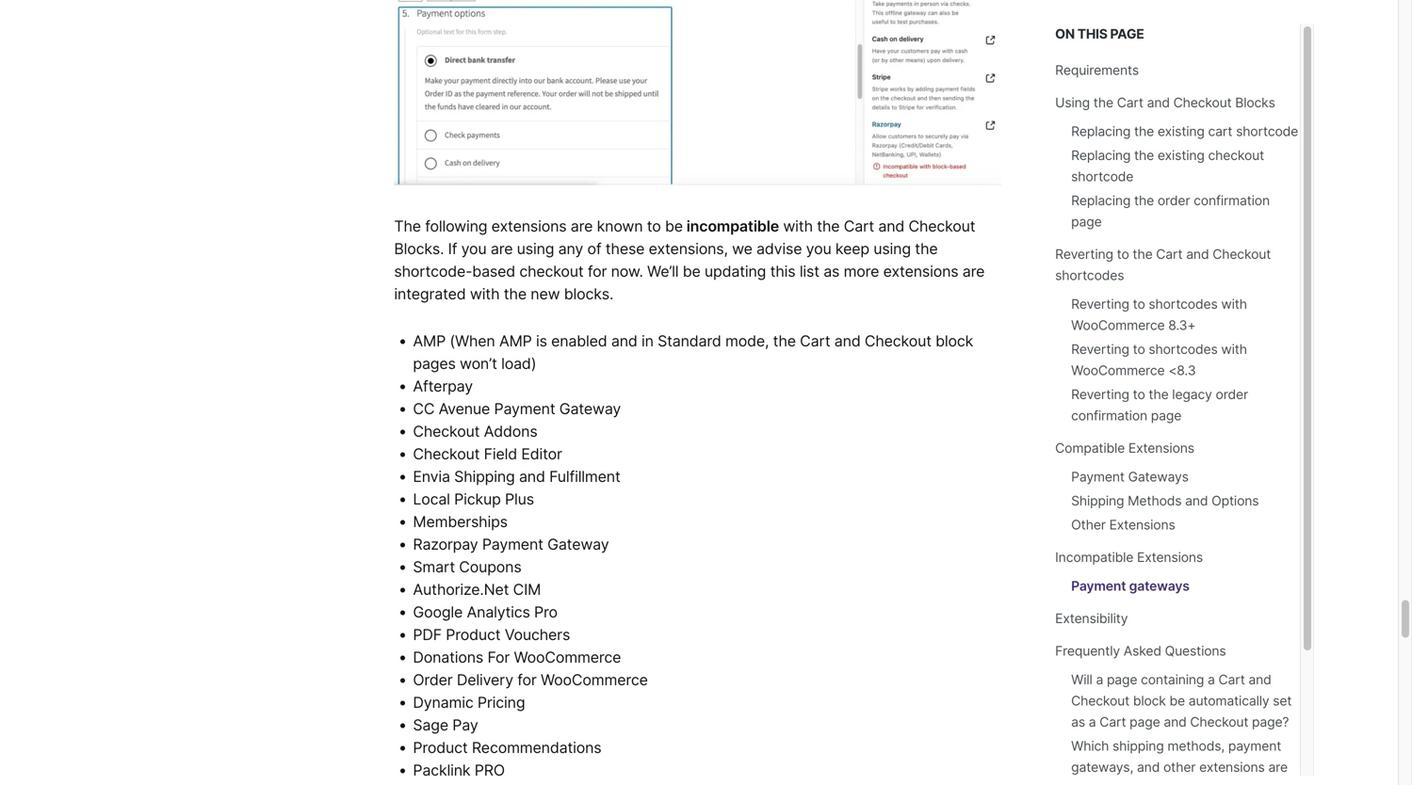 Task type: vqa. For each thing, say whether or not it's contained in the screenshot.


Task type: describe. For each thing, give the bounding box(es) containing it.
payment gateways link
[[1072, 469, 1189, 485]]

amp
[[413, 332, 446, 350]]

the up keep
[[817, 217, 840, 236]]

cart up automatically
[[1219, 672, 1245, 688]]

compatible extensions link
[[1056, 441, 1195, 457]]

methods
[[1128, 493, 1182, 509]]

this inside with the cart and checkout blocks. if you are using any of these extensions, we advise you keep using the shortcode-based checkout for now. we'll be updating this list as more extensions are integrated with the new blocks.
[[770, 262, 796, 281]]

incompatible
[[687, 217, 779, 236]]

a up automatically
[[1208, 672, 1215, 688]]

cart down requirements link
[[1117, 95, 1144, 111]]

set
[[1273, 694, 1292, 710]]

0 vertical spatial product
[[446, 626, 501, 644]]

the right using
[[1094, 95, 1114, 111]]

on
[[1056, 26, 1075, 42]]

the inside reverting to the cart and checkout shortcodes
[[1133, 246, 1153, 262]]

which shipping methods, payment gateways, and other extensions are supported? link
[[1072, 739, 1288, 786]]

shortcodes inside reverting to the cart and checkout shortcodes
[[1056, 268, 1124, 284]]

blocks.
[[564, 285, 614, 303]]

compatible extensions
[[1056, 441, 1195, 457]]

the inside amp (when amp is enabled and in standard mode, the cart and checkout block pages won't load) afterpay cc avenue payment gateway checkout addons checkout field editor envia shipping and fulfillment local pickup plus memberships razorpay payment gateway smart coupons authorize.net cim google analytics pro pdf product vouchers donations for woocommerce order delivery for woocommerce dynamic pricing sage pay product recommendations packlink pro
[[773, 332, 796, 350]]

and up automatically
[[1249, 672, 1272, 688]]

0 vertical spatial shortcode
[[1236, 123, 1299, 139]]

the following extensions are known to be incompatible
[[394, 217, 779, 236]]

pickup
[[454, 490, 501, 509]]

other extensions link
[[1072, 517, 1176, 533]]

payment up addons
[[494, 400, 555, 418]]

for inside amp (when amp is enabled and in standard mode, the cart and checkout block pages won't load) afterpay cc avenue payment gateway checkout addons checkout field editor envia shipping and fulfillment local pickup plus memberships razorpay payment gateway smart coupons authorize.net cim google analytics pro pdf product vouchers donations for woocommerce order delivery for woocommerce dynamic pricing sage pay product recommendations packlink pro
[[518, 671, 537, 690]]

replacing the existing checkout shortcode link
[[1072, 147, 1265, 185]]

pro
[[534, 603, 558, 622]]

checkout inside reverting to the cart and checkout shortcodes
[[1213, 246, 1271, 262]]

known
[[597, 217, 643, 236]]

cart inside reverting to the cart and checkout shortcodes
[[1156, 246, 1183, 262]]

extensions inside with the cart and checkout blocks. if you are using any of these extensions, we advise you keep using the shortcode-based checkout for now. we'll be updating this list as more extensions are integrated with the new blocks.
[[884, 262, 959, 281]]

questions
[[1165, 644, 1226, 660]]

requirements
[[1056, 62, 1139, 78]]

shortcode-
[[394, 262, 472, 281]]

requirements link
[[1056, 62, 1139, 78]]

gateways
[[1128, 469, 1189, 485]]

which
[[1072, 739, 1109, 755]]

2 using from the left
[[874, 240, 911, 258]]

1 vertical spatial product
[[413, 739, 468, 757]]

following
[[425, 217, 487, 236]]

(when amp is
[[450, 332, 547, 350]]

the
[[394, 217, 421, 236]]

page inside reverting to shortcodes with woocommerce 8.3+ reverting to shortcodes with woocommerce <8.3 reverting to the legacy order confirmation page
[[1151, 408, 1182, 424]]

extensions for incompatible
[[1137, 550, 1203, 566]]

fulfillment
[[549, 468, 621, 486]]

as inside with the cart and checkout blocks. if you are using any of these extensions, we advise you keep using the shortcode-based checkout for now. we'll be updating this list as more extensions are integrated with the new blocks.
[[824, 262, 840, 281]]

replacing the order confirmation page link
[[1072, 193, 1270, 230]]

asked
[[1124, 644, 1162, 660]]

list
[[800, 262, 820, 281]]

addons
[[484, 422, 538, 441]]

integrated
[[394, 285, 466, 303]]

reverting to shortcodes with woocommerce <8.3 link
[[1072, 342, 1247, 379]]

will
[[1072, 672, 1093, 688]]

order
[[413, 671, 453, 690]]

mode,
[[726, 332, 769, 350]]

page?
[[1252, 715, 1289, 731]]

reverting to the legacy order confirmation page link
[[1072, 387, 1249, 424]]

dynamic
[[413, 694, 474, 712]]

0 vertical spatial be
[[665, 217, 683, 236]]

0 horizontal spatial shortcode
[[1072, 169, 1134, 185]]

cart up which
[[1100, 715, 1126, 731]]

using the cart and checkout blocks link
[[1056, 95, 1276, 111]]

pro
[[475, 762, 505, 780]]

reverting to shortcodes with woocommerce 8.3+ reverting to shortcodes with woocommerce <8.3 reverting to the legacy order confirmation page
[[1072, 296, 1249, 424]]

1 vertical spatial shortcodes
[[1149, 296, 1218, 312]]

the down replacing the existing cart shortcode link
[[1134, 147, 1154, 163]]

pricing
[[478, 694, 525, 712]]

incompatible extensions link
[[1056, 550, 1203, 566]]

editor
[[521, 445, 562, 463]]

and inside reverting to the cart and checkout shortcodes
[[1187, 246, 1209, 262]]

other
[[1164, 760, 1196, 776]]

checkout inside with the cart and checkout blocks. if you are using any of these extensions, we advise you keep using the shortcode-based checkout for now. we'll be updating this list as more extensions are integrated with the new blocks.
[[909, 217, 976, 236]]

vouchers
[[505, 626, 570, 644]]

compatible
[[1056, 441, 1125, 457]]

frequently asked questions link
[[1056, 644, 1226, 660]]

legacy
[[1172, 387, 1212, 403]]

incompatible extensions
[[1056, 550, 1203, 566]]

1 vertical spatial gateway
[[548, 536, 609, 554]]

3 replacing from the top
[[1072, 193, 1131, 209]]

the down replacing the existing checkout shortcode link
[[1134, 193, 1154, 209]]

replacing the existing cart shortcode link
[[1072, 123, 1299, 139]]

0 horizontal spatial extensions
[[492, 217, 567, 236]]

and up replacing the existing cart shortcode link
[[1147, 95, 1170, 111]]

0 vertical spatial this
[[1078, 26, 1108, 42]]

shipping methods and options link
[[1072, 493, 1259, 509]]

and down "shipping"
[[1137, 760, 1160, 776]]

payment inside payment gateways shipping methods and options other extensions
[[1072, 469, 1125, 485]]

to down reverting to shortcodes with woocommerce <8.3 link
[[1133, 387, 1145, 403]]

to right "known"
[[647, 217, 661, 236]]

we'll
[[647, 262, 679, 281]]

pdf
[[413, 626, 442, 644]]

<8.3
[[1169, 363, 1196, 379]]

order inside replacing the existing cart shortcode replacing the existing checkout shortcode replacing the order confirmation page
[[1158, 193, 1190, 209]]

using the cart and checkout blocks
[[1056, 95, 1276, 111]]

automatically
[[1189, 694, 1270, 710]]

amp (when amp is enabled and in standard mode, the cart and checkout block pages won't load) afterpay cc avenue payment gateway checkout addons checkout field editor envia shipping and fulfillment local pickup plus memberships razorpay payment gateway smart coupons authorize.net cim google analytics pro pdf product vouchers donations for woocommerce order delivery for woocommerce dynamic pricing sage pay product recommendations packlink pro
[[413, 332, 974, 780]]

block inside 'will a page containing a cart and checkout block be automatically set as a cart page and checkout page? which shipping methods, payment gateways, and other extensions are supported?'
[[1133, 694, 1166, 710]]

packlink
[[413, 762, 471, 780]]

1 existing from the top
[[1158, 123, 1205, 139]]

reverting to the cart and checkout shortcodes
[[1056, 246, 1271, 284]]

the down using the cart and checkout blocks
[[1134, 123, 1154, 139]]

as inside 'will a page containing a cart and checkout block be automatically set as a cart page and checkout page? which shipping methods, payment gateways, and other extensions are supported?'
[[1072, 715, 1086, 731]]

now.
[[611, 262, 643, 281]]

other
[[1072, 517, 1106, 533]]

more
[[844, 262, 879, 281]]

will a page containing a cart and checkout block be automatically set as a cart page and checkout page? which shipping methods, payment gateways, and other extensions are supported?
[[1072, 672, 1292, 786]]



Task type: locate. For each thing, give the bounding box(es) containing it.
order
[[1158, 193, 1190, 209], [1216, 387, 1249, 403]]

supported?
[[1072, 781, 1141, 786]]

gateway up editor
[[560, 400, 621, 418]]

and
[[1147, 95, 1170, 111], [879, 217, 905, 236], [1187, 246, 1209, 262], [611, 332, 638, 350], [835, 332, 861, 350], [519, 468, 545, 486], [1186, 493, 1208, 509], [1249, 672, 1272, 688], [1164, 715, 1187, 731], [1137, 760, 1160, 776]]

block
[[936, 332, 974, 350], [1133, 694, 1166, 710]]

envia
[[413, 468, 450, 486]]

1 horizontal spatial as
[[1072, 715, 1086, 731]]

field
[[484, 445, 517, 463]]

1 vertical spatial be
[[683, 262, 701, 281]]

page up "shipping"
[[1130, 715, 1161, 731]]

1 horizontal spatial using
[[874, 240, 911, 258]]

checkout
[[1208, 147, 1265, 163], [519, 262, 584, 281]]

as up which
[[1072, 715, 1086, 731]]

0 vertical spatial shipping
[[454, 468, 515, 486]]

if
[[448, 240, 457, 258]]

authorize.net cim
[[413, 581, 541, 599]]

extensibility link
[[1056, 611, 1128, 627]]

page inside replacing the existing cart shortcode replacing the existing checkout shortcode replacing the order confirmation page
[[1072, 214, 1102, 230]]

existing
[[1158, 123, 1205, 139], [1158, 147, 1205, 163]]

2 horizontal spatial extensions
[[1200, 760, 1265, 776]]

you up list
[[806, 240, 832, 258]]

be down extensions,
[[683, 262, 701, 281]]

1 you from the left
[[461, 240, 487, 258]]

cart inside amp (when amp is enabled and in standard mode, the cart and checkout block pages won't load) afterpay cc avenue payment gateway checkout addons checkout field editor envia shipping and fulfillment local pickup plus memberships razorpay payment gateway smart coupons authorize.net cim google analytics pro pdf product vouchers donations for woocommerce order delivery for woocommerce dynamic pricing sage pay product recommendations packlink pro
[[800, 332, 831, 350]]

1 vertical spatial existing
[[1158, 147, 1205, 163]]

0 vertical spatial checkout
[[1208, 147, 1265, 163]]

0 vertical spatial confirmation
[[1194, 193, 1270, 209]]

frequently asked questions
[[1056, 644, 1226, 660]]

existing down using the cart and checkout blocks
[[1158, 123, 1205, 139]]

checkout inside replacing the existing cart shortcode replacing the existing checkout shortcode replacing the order confirmation page
[[1208, 147, 1265, 163]]

recommendations
[[472, 739, 602, 757]]

google
[[413, 603, 463, 622]]

1 vertical spatial extensions
[[1110, 517, 1176, 533]]

a
[[1096, 672, 1104, 688], [1208, 672, 1215, 688], [1089, 715, 1096, 731]]

and down the more
[[835, 332, 861, 350]]

checkout down cart
[[1208, 147, 1265, 163]]

0 horizontal spatial checkout
[[519, 262, 584, 281]]

coupons
[[459, 558, 522, 576]]

0 horizontal spatial as
[[824, 262, 840, 281]]

confirmation up compatible extensions link
[[1072, 408, 1148, 424]]

shortcodes up "8.3+"
[[1149, 296, 1218, 312]]

and inside payment gateways shipping methods and options other extensions
[[1186, 493, 1208, 509]]

1 vertical spatial confirmation
[[1072, 408, 1148, 424]]

1 using from the left
[[517, 240, 554, 258]]

1 vertical spatial replacing
[[1072, 147, 1131, 163]]

be inside 'will a page containing a cart and checkout block be automatically set as a cart page and checkout page? which shipping methods, payment gateways, and other extensions are supported?'
[[1170, 694, 1185, 710]]

shipping up other
[[1072, 493, 1125, 509]]

using up the more
[[874, 240, 911, 258]]

0 horizontal spatial order
[[1158, 193, 1190, 209]]

cart inside with the cart and checkout blocks. if you are using any of these extensions, we advise you keep using the shortcode-based checkout for now. we'll be updating this list as more extensions are integrated with the new blocks.
[[844, 217, 874, 236]]

the left new
[[504, 285, 527, 303]]

shipping inside payment gateways shipping methods and options other extensions
[[1072, 493, 1125, 509]]

using left any at left
[[517, 240, 554, 258]]

for down of
[[588, 262, 607, 281]]

containing
[[1141, 672, 1204, 688]]

new
[[531, 285, 560, 303]]

0 vertical spatial gateway
[[560, 400, 621, 418]]

and up the more
[[879, 217, 905, 236]]

shipping up pickup
[[454, 468, 515, 486]]

checkout
[[1174, 95, 1232, 111], [909, 217, 976, 236], [1213, 246, 1271, 262], [865, 332, 932, 350], [413, 422, 480, 441], [413, 445, 480, 463], [1072, 694, 1130, 710], [1190, 715, 1249, 731]]

0 vertical spatial order
[[1158, 193, 1190, 209]]

cart right "mode,"
[[800, 332, 831, 350]]

1 replacing from the top
[[1072, 123, 1131, 139]]

be inside with the cart and checkout blocks. if you are using any of these extensions, we advise you keep using the shortcode-based checkout for now. we'll be updating this list as more extensions are integrated with the new blocks.
[[683, 262, 701, 281]]

this right the on
[[1078, 26, 1108, 42]]

this down advise
[[770, 262, 796, 281]]

reverting to shortcodes with woocommerce 8.3+ link
[[1072, 296, 1247, 334]]

0 horizontal spatial block
[[936, 332, 974, 350]]

0 vertical spatial as
[[824, 262, 840, 281]]

and left in
[[611, 332, 638, 350]]

1 vertical spatial extensions
[[884, 262, 959, 281]]

with
[[783, 217, 813, 236], [470, 285, 500, 303], [1222, 296, 1247, 312], [1222, 342, 1247, 358]]

extensions
[[492, 217, 567, 236], [884, 262, 959, 281], [1200, 760, 1265, 776]]

2 vertical spatial replacing
[[1072, 193, 1131, 209]]

1 horizontal spatial order
[[1216, 387, 1249, 403]]

extensions inside 'will a page containing a cart and checkout block be automatically set as a cart page and checkout page? which shipping methods, payment gateways, and other extensions are supported?'
[[1200, 760, 1265, 776]]

woocommerce
[[1072, 318, 1165, 334], [1072, 363, 1165, 379], [514, 649, 621, 667], [541, 671, 648, 690]]

1 vertical spatial block
[[1133, 694, 1166, 710]]

are
[[571, 217, 593, 236], [491, 240, 513, 258], [963, 262, 985, 281], [1269, 760, 1288, 776]]

cart down replacing the order confirmation page link
[[1156, 246, 1183, 262]]

0 horizontal spatial for
[[518, 671, 537, 690]]

0 vertical spatial extensions
[[1129, 441, 1195, 457]]

2 vertical spatial extensions
[[1200, 760, 1265, 776]]

to inside reverting to the cart and checkout shortcodes
[[1117, 246, 1129, 262]]

order inside reverting to shortcodes with woocommerce 8.3+ reverting to shortcodes with woocommerce <8.3 reverting to the legacy order confirmation page
[[1216, 387, 1249, 403]]

these
[[606, 240, 645, 258]]

1 horizontal spatial extensions
[[884, 262, 959, 281]]

sage
[[413, 716, 449, 735]]

shortcodes up <8.3
[[1149, 342, 1218, 358]]

the down replacing the order confirmation page link
[[1133, 246, 1153, 262]]

2 you from the left
[[806, 240, 832, 258]]

blocks
[[1236, 95, 1276, 111]]

memberships
[[413, 513, 508, 531]]

payment down incompatible
[[1072, 579, 1126, 595]]

for
[[588, 262, 607, 281], [518, 671, 537, 690]]

2 replacing from the top
[[1072, 147, 1131, 163]]

and down editor
[[519, 468, 545, 486]]

delivery
[[457, 671, 513, 690]]

2 vertical spatial extensions
[[1137, 550, 1203, 566]]

block inside amp (when amp is enabled and in standard mode, the cart and checkout block pages won't load) afterpay cc avenue payment gateway checkout addons checkout field editor envia shipping and fulfillment local pickup plus memberships razorpay payment gateway smart coupons authorize.net cim google analytics pro pdf product vouchers donations for woocommerce order delivery for woocommerce dynamic pricing sage pay product recommendations packlink pro
[[936, 332, 974, 350]]

smart
[[413, 558, 455, 576]]

load)
[[501, 355, 536, 373]]

advise
[[757, 240, 802, 258]]

payment up coupons
[[482, 536, 543, 554]]

incompatible
[[1056, 550, 1134, 566]]

you right if
[[461, 240, 487, 258]]

extensibility
[[1056, 611, 1128, 627]]

0 horizontal spatial using
[[517, 240, 554, 258]]

for inside with the cart and checkout blocks. if you are using any of these extensions, we advise you keep using the shortcode-based checkout for now. we'll be updating this list as more extensions are integrated with the new blocks.
[[588, 262, 607, 281]]

1 vertical spatial for
[[518, 671, 537, 690]]

blocks.
[[394, 240, 444, 258]]

and up methods,
[[1164, 715, 1187, 731]]

shortcodes up reverting to shortcodes with woocommerce 8.3+ link
[[1056, 268, 1124, 284]]

to down replacing the order confirmation page link
[[1117, 246, 1129, 262]]

frequently
[[1056, 644, 1120, 660]]

1 vertical spatial shortcode
[[1072, 169, 1134, 185]]

afterpay
[[413, 377, 473, 396]]

1 vertical spatial as
[[1072, 715, 1086, 731]]

replacing
[[1072, 123, 1131, 139], [1072, 147, 1131, 163], [1072, 193, 1131, 209]]

0 vertical spatial existing
[[1158, 123, 1205, 139]]

be up extensions,
[[665, 217, 683, 236]]

1 vertical spatial shipping
[[1072, 493, 1125, 509]]

payment
[[1229, 739, 1282, 755]]

0 vertical spatial block
[[936, 332, 974, 350]]

you
[[461, 240, 487, 258], [806, 240, 832, 258]]

reverting
[[1056, 246, 1114, 262], [1072, 296, 1130, 312], [1072, 342, 1130, 358], [1072, 387, 1130, 403]]

razorpay
[[413, 536, 478, 554]]

pay
[[453, 716, 478, 735]]

0 horizontal spatial confirmation
[[1072, 408, 1148, 424]]

the left legacy
[[1149, 387, 1169, 403]]

methods,
[[1168, 739, 1225, 755]]

are inside 'will a page containing a cart and checkout block be automatically set as a cart page and checkout page? which shipping methods, payment gateways, and other extensions are supported?'
[[1269, 760, 1288, 776]]

we
[[732, 240, 753, 258]]

for
[[488, 649, 510, 667]]

be down containing
[[1170, 694, 1185, 710]]

the inside reverting to shortcodes with woocommerce 8.3+ reverting to shortcodes with woocommerce <8.3 reverting to the legacy order confirmation page
[[1149, 387, 1169, 403]]

extensions for compatible
[[1129, 441, 1195, 457]]

existing down replacing the existing cart shortcode link
[[1158, 147, 1205, 163]]

donations
[[413, 649, 484, 667]]

the right keep
[[915, 240, 938, 258]]

the right "mode,"
[[773, 332, 796, 350]]

page up requirements
[[1111, 26, 1144, 42]]

extensions right the more
[[884, 262, 959, 281]]

using
[[1056, 95, 1090, 111]]

0 vertical spatial extensions
[[492, 217, 567, 236]]

1 horizontal spatial for
[[588, 262, 607, 281]]

gateways,
[[1072, 760, 1134, 776]]

of
[[587, 240, 602, 258]]

shipping
[[454, 468, 515, 486], [1072, 493, 1125, 509]]

order right legacy
[[1216, 387, 1249, 403]]

1 horizontal spatial this
[[1078, 26, 1108, 42]]

gateway down fulfillment
[[548, 536, 609, 554]]

0 vertical spatial shortcodes
[[1056, 268, 1124, 284]]

local
[[413, 490, 450, 509]]

pages
[[413, 355, 456, 373]]

reverting inside reverting to the cart and checkout shortcodes
[[1056, 246, 1114, 262]]

using
[[517, 240, 554, 258], [874, 240, 911, 258]]

0 horizontal spatial you
[[461, 240, 487, 258]]

to down reverting to shortcodes with woocommerce 8.3+ link
[[1133, 342, 1145, 358]]

a up which
[[1089, 715, 1096, 731]]

2 vertical spatial be
[[1170, 694, 1185, 710]]

payment gateways shipping methods and options other extensions
[[1072, 469, 1259, 533]]

1 horizontal spatial shipping
[[1072, 493, 1125, 509]]

1 vertical spatial order
[[1216, 387, 1249, 403]]

and inside with the cart and checkout blocks. if you are using any of these extensions, we advise you keep using the shortcode-based checkout for now. we'll be updating this list as more extensions are integrated with the new blocks.
[[879, 217, 905, 236]]

page up reverting to the cart and checkout shortcodes link
[[1072, 214, 1102, 230]]

page down 'frequently asked questions' link on the right bottom of page
[[1107, 672, 1138, 688]]

shortcode down blocks
[[1236, 123, 1299, 139]]

and left the options
[[1186, 493, 1208, 509]]

to down reverting to the cart and checkout shortcodes link
[[1133, 296, 1145, 312]]

payment down compatible
[[1072, 469, 1125, 485]]

won't
[[460, 355, 497, 373]]

analytics
[[467, 603, 530, 622]]

0 horizontal spatial this
[[770, 262, 796, 281]]

0 horizontal spatial shipping
[[454, 468, 515, 486]]

extensions up any at left
[[492, 217, 567, 236]]

product up packlink at the bottom of the page
[[413, 739, 468, 757]]

will a page containing a cart and checkout block be automatically set as a cart page and checkout page? link
[[1072, 672, 1292, 731]]

cart up keep
[[844, 217, 874, 236]]

order down replacing the existing checkout shortcode link
[[1158, 193, 1190, 209]]

product up donations
[[446, 626, 501, 644]]

confirmation down cart
[[1194, 193, 1270, 209]]

1 horizontal spatial you
[[806, 240, 832, 258]]

as right list
[[824, 262, 840, 281]]

avenue
[[439, 400, 490, 418]]

product
[[446, 626, 501, 644], [413, 739, 468, 757]]

checkout up new
[[519, 262, 584, 281]]

1 vertical spatial this
[[770, 262, 796, 281]]

0 vertical spatial for
[[588, 262, 607, 281]]

1 vertical spatial checkout
[[519, 262, 584, 281]]

1 horizontal spatial block
[[1133, 694, 1166, 710]]

gateway
[[560, 400, 621, 418], [548, 536, 609, 554]]

shortcode up replacing the order confirmation page link
[[1072, 169, 1134, 185]]

1 horizontal spatial shortcode
[[1236, 123, 1299, 139]]

payment gateways link
[[1072, 579, 1190, 595]]

a right will
[[1096, 672, 1104, 688]]

in
[[642, 332, 654, 350]]

for up pricing
[[518, 671, 537, 690]]

2 existing from the top
[[1158, 147, 1205, 163]]

shipping inside amp (when amp is enabled and in standard mode, the cart and checkout block pages won't load) afterpay cc avenue payment gateway checkout addons checkout field editor envia shipping and fulfillment local pickup plus memberships razorpay payment gateway smart coupons authorize.net cim google analytics pro pdf product vouchers donations for woocommerce order delivery for woocommerce dynamic pricing sage pay product recommendations packlink pro
[[454, 468, 515, 486]]

any
[[558, 240, 583, 258]]

1 horizontal spatial confirmation
[[1194, 193, 1270, 209]]

confirmation inside reverting to shortcodes with woocommerce 8.3+ reverting to shortcodes with woocommerce <8.3 reverting to the legacy order confirmation page
[[1072, 408, 1148, 424]]

reverting to the cart and checkout shortcodes link
[[1056, 246, 1271, 284]]

2 vertical spatial shortcodes
[[1149, 342, 1218, 358]]

extensions down the "payment"
[[1200, 760, 1265, 776]]

0 vertical spatial replacing
[[1072, 123, 1131, 139]]

updating
[[705, 262, 766, 281]]

1 horizontal spatial checkout
[[1208, 147, 1265, 163]]

gateways
[[1129, 579, 1190, 595]]

confirmation inside replacing the existing cart shortcode replacing the existing checkout shortcode replacing the order confirmation page
[[1194, 193, 1270, 209]]

as
[[824, 262, 840, 281], [1072, 715, 1086, 731]]

and down replacing the order confirmation page link
[[1187, 246, 1209, 262]]

page down legacy
[[1151, 408, 1182, 424]]

8.3+
[[1169, 318, 1196, 334]]

extensions,
[[649, 240, 728, 258]]

extensions inside payment gateways shipping methods and options other extensions
[[1110, 517, 1176, 533]]

checkout inside with the cart and checkout blocks. if you are using any of these extensions, we advise you keep using the shortcode-based checkout for now. we'll be updating this list as more extensions are integrated with the new blocks.
[[519, 262, 584, 281]]



